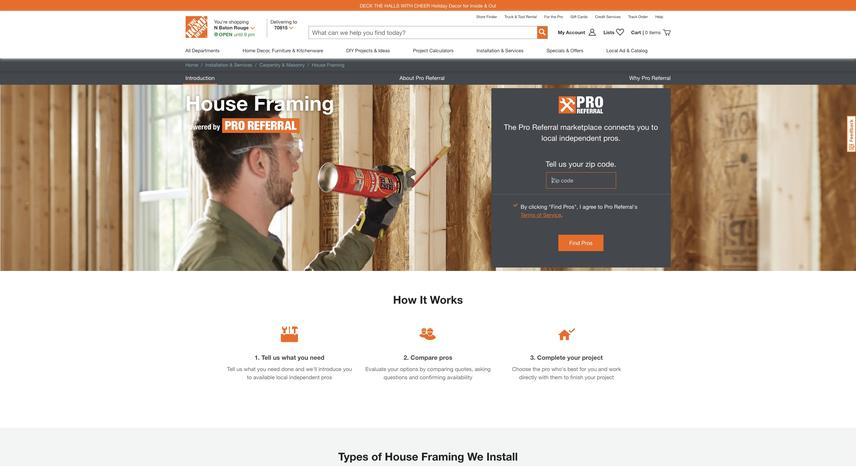 Task type: describe. For each thing, give the bounding box(es) containing it.
tell for what
[[227, 366, 235, 373]]

local inside local ad & catalog link
[[607, 48, 619, 53]]

for inside choose the pro who's best for you and work directly with them to finish your project
[[580, 366, 587, 373]]

you up available
[[257, 366, 266, 373]]

next
[[576, 207, 587, 213]]

why
[[630, 75, 641, 81]]

directly
[[520, 374, 537, 381]]

referral for why
[[652, 75, 671, 81]]

the for for
[[551, 14, 557, 19]]

my account link
[[558, 28, 601, 36]]

0 vertical spatial installation & services link
[[477, 42, 524, 58]]

1.
[[255, 354, 260, 362]]

your inside choose the pro who's best for you and work directly with them to finish your project
[[585, 374, 596, 381]]

zip inside "change zip code" link
[[581, 233, 589, 239]]

holiday
[[432, 3, 448, 8]]

complete
[[538, 354, 566, 362]]

find pros button
[[559, 235, 604, 251]]

them
[[551, 374, 563, 381]]

local for the pro referral marketplace connects you to local independent pros.
[[542, 134, 558, 143]]

house framing link
[[312, 62, 345, 68]]

track order link
[[629, 14, 649, 19]]

0 vertical spatial installation
[[477, 48, 500, 53]]

how
[[394, 294, 417, 307]]

code.
[[598, 160, 617, 169]]

deck the halls with cheer holiday decor for inside & out
[[360, 3, 497, 8]]

carpentry
[[260, 62, 281, 68]]

it
[[420, 294, 427, 307]]

tell us what you need done and we'll introduce you to available local independent pros
[[227, 366, 352, 381]]

70815
[[275, 25, 288, 30]]

about
[[400, 75, 415, 81]]

you inside good news! we've matched you to qualified local pros.
[[595, 124, 608, 133]]

offers
[[571, 48, 584, 53]]

1 vertical spatial house
[[186, 91, 248, 115]]

0 vertical spatial framing
[[327, 62, 345, 68]]

ad
[[620, 48, 626, 53]]

halls
[[385, 3, 400, 8]]

to right "delivering"
[[293, 19, 297, 25]]

local for good news! we've matched you to qualified local pros.
[[649, 124, 665, 133]]

evaluate your options by comparing quotes, asking questions and confirming availability
[[366, 366, 491, 381]]

who's
[[552, 366, 567, 373]]

by clicking "find pros", i agree to pro referral's terms of service .
[[521, 204, 638, 218]]

works
[[430, 294, 463, 307]]

gift
[[571, 14, 577, 19]]

your up zip code telephone field
[[569, 160, 584, 169]]

to inside good news! we've matched you to qualified local pros.
[[610, 124, 616, 133]]

terms of service link
[[521, 212, 562, 218]]

home link
[[186, 62, 198, 68]]

options
[[400, 366, 419, 373]]

find pros
[[570, 240, 593, 246]]

independent inside tell us what you need done and we'll introduce you to available local independent pros
[[289, 374, 320, 381]]

0 vertical spatial house
[[312, 62, 326, 68]]

installation & services
[[477, 48, 524, 53]]

projects
[[356, 48, 373, 53]]

help
[[656, 14, 664, 19]]

1 vertical spatial local
[[608, 97, 628, 106]]

0 horizontal spatial installation & services link
[[206, 62, 253, 68]]

1 vertical spatial framing
[[254, 91, 335, 115]]

help link
[[656, 14, 664, 19]]

pros inside "button"
[[582, 240, 593, 246]]

for
[[545, 14, 550, 19]]

2. compare pros
[[404, 354, 453, 362]]

pro for the pro referral marketplace connects you to local independent pros.
[[519, 123, 531, 132]]

2 vertical spatial house
[[385, 451, 419, 464]]

choose the pro who's best for you and work directly with them to finish your project
[[513, 366, 622, 381]]

pro right for
[[558, 14, 564, 19]]

credit services
[[596, 14, 621, 19]]

0 vertical spatial pros
[[630, 97, 647, 106]]

my
[[558, 29, 565, 35]]

0 vertical spatial pros
[[440, 354, 453, 362]]

n
[[214, 25, 218, 30]]

home for home / installation & services / carpentry & masonry / house framing
[[186, 62, 198, 68]]

credit services link
[[596, 14, 621, 19]]

find for find pros
[[570, 240, 581, 246]]

you inside choose the pro who's best for you and work directly with them to finish your project
[[588, 366, 597, 373]]

project
[[413, 48, 428, 53]]

types of house framing we install
[[339, 451, 518, 464]]

3.
[[531, 354, 536, 362]]

.
[[562, 212, 563, 218]]

account
[[567, 29, 586, 35]]

until
[[234, 31, 243, 37]]

evaluate
[[366, 366, 387, 373]]

with
[[401, 3, 413, 8]]

catalog
[[632, 48, 648, 53]]

1. tell us what you need
[[255, 354, 325, 362]]

and inside tell us what you need done and we'll introduce you to available local independent pros
[[295, 366, 305, 373]]

n baton rouge
[[214, 25, 249, 30]]

decor,
[[257, 48, 271, 53]]

finish
[[571, 374, 584, 381]]

store
[[477, 14, 486, 19]]

for the pro
[[545, 14, 564, 19]]

2 vertical spatial framing
[[422, 451, 465, 464]]

house framing
[[186, 91, 335, 115]]

terms
[[521, 212, 536, 218]]

rouge
[[234, 25, 249, 30]]

change zip code
[[561, 233, 602, 239]]

all departments link
[[186, 42, 220, 58]]

deck
[[360, 3, 373, 8]]

3 / from the left
[[308, 62, 309, 68]]

items
[[650, 29, 661, 35]]

0 horizontal spatial of
[[372, 451, 382, 464]]

availability
[[448, 374, 473, 381]]

we'll
[[306, 366, 317, 373]]

track
[[629, 14, 638, 19]]

out
[[489, 3, 497, 8]]

Zip code telephone field
[[547, 172, 617, 189]]

local ad & catalog link
[[607, 42, 648, 58]]

baton
[[219, 25, 233, 30]]

find for find independent local pros
[[544, 97, 559, 106]]

your inside evaluate your options by comparing quotes, asking questions and confirming availability
[[388, 366, 399, 373]]

the for choose
[[533, 366, 541, 373]]

pros. inside good news! we've matched you to qualified local pros.
[[573, 135, 590, 144]]

project calculators link
[[413, 42, 454, 58]]

lists
[[604, 29, 615, 35]]

0 vertical spatial project
[[583, 354, 603, 362]]

1 horizontal spatial need
[[310, 354, 325, 362]]

we've
[[541, 124, 562, 133]]

pro for about pro referral
[[416, 75, 425, 81]]



Task type: locate. For each thing, give the bounding box(es) containing it.
1 horizontal spatial referral
[[533, 123, 559, 132]]

local ad & catalog
[[607, 48, 648, 53]]

gift cards link
[[571, 14, 588, 19]]

next button
[[565, 202, 598, 218]]

/
[[201, 62, 203, 68], [255, 62, 257, 68], [308, 62, 309, 68]]

2 horizontal spatial services
[[607, 14, 621, 19]]

referral for the
[[533, 123, 559, 132]]

0 horizontal spatial /
[[201, 62, 203, 68]]

project
[[583, 354, 603, 362], [598, 374, 615, 381]]

1 horizontal spatial local
[[542, 134, 558, 143]]

to right them at the bottom right
[[565, 374, 569, 381]]

cheer
[[414, 3, 430, 8]]

0 vertical spatial the
[[551, 14, 557, 19]]

pro right the
[[519, 123, 531, 132]]

pro for why pro referral
[[642, 75, 651, 81]]

to right qualified
[[652, 123, 659, 132]]

0 horizontal spatial and
[[295, 366, 305, 373]]

0 vertical spatial of
[[537, 212, 542, 218]]

home for home decor, furniture & kitchenware
[[243, 48, 256, 53]]

1 horizontal spatial the
[[551, 14, 557, 19]]

what inside tell us what you need done and we'll introduce you to available local independent pros
[[244, 366, 256, 373]]

0 horizontal spatial independent
[[289, 374, 320, 381]]

2 vertical spatial us
[[237, 366, 243, 373]]

your up 'best'
[[568, 354, 581, 362]]

2 horizontal spatial and
[[599, 366, 608, 373]]

0
[[646, 29, 648, 35]]

1 horizontal spatial installation & services link
[[477, 42, 524, 58]]

0 vertical spatial need
[[310, 354, 325, 362]]

1 vertical spatial installation & services link
[[206, 62, 253, 68]]

you right introduce
[[343, 366, 352, 373]]

0 horizontal spatial local
[[276, 374, 288, 381]]

independent down we'll
[[289, 374, 320, 381]]

cards
[[578, 14, 588, 19]]

pros. down matched
[[573, 135, 590, 144]]

to right the agree
[[598, 204, 603, 210]]

0 vertical spatial for
[[463, 3, 469, 8]]

local up connects
[[608, 97, 628, 106]]

1 horizontal spatial what
[[282, 354, 296, 362]]

1 horizontal spatial and
[[409, 374, 419, 381]]

1 / from the left
[[201, 62, 203, 68]]

what up done
[[282, 354, 296, 362]]

home decor, furniture & kitchenware
[[243, 48, 323, 53]]

0 horizontal spatial pros.
[[573, 135, 590, 144]]

1 horizontal spatial for
[[580, 366, 587, 373]]

and left we'll
[[295, 366, 305, 373]]

the
[[374, 3, 384, 8]]

diy projects & ideas link
[[347, 42, 390, 58]]

0 vertical spatial us
[[559, 160, 567, 169]]

you right 'best'
[[588, 366, 597, 373]]

2 horizontal spatial referral
[[652, 75, 671, 81]]

qualified
[[618, 124, 647, 133]]

i
[[580, 204, 582, 210]]

you right connects
[[638, 123, 650, 132]]

of inside by clicking "find pros", i agree to pro referral's terms of service .
[[537, 212, 542, 218]]

change zip code link
[[561, 232, 602, 240]]

0 vertical spatial find
[[544, 97, 559, 106]]

decor
[[449, 3, 462, 8]]

1 horizontal spatial of
[[537, 212, 542, 218]]

0 vertical spatial local
[[607, 48, 619, 53]]

pros. inside the pro referral marketplace connects you to local independent pros.
[[604, 134, 621, 143]]

local inside the pro referral marketplace connects you to local independent pros.
[[542, 134, 558, 143]]

None text field
[[309, 26, 538, 38]]

specials & offers
[[547, 48, 584, 53]]

need up we'll
[[310, 354, 325, 362]]

1 horizontal spatial home
[[243, 48, 256, 53]]

1 horizontal spatial /
[[255, 62, 257, 68]]

1 horizontal spatial pros
[[440, 354, 453, 362]]

to inside by clicking "find pros", i agree to pro referral's terms of service .
[[598, 204, 603, 210]]

for right 'best'
[[580, 366, 587, 373]]

zip
[[586, 160, 596, 169], [581, 233, 589, 239]]

feedback link image
[[848, 116, 857, 153]]

1 vertical spatial project
[[598, 374, 615, 381]]

&
[[485, 3, 488, 8], [515, 14, 518, 19], [293, 48, 296, 53], [374, 48, 377, 53], [501, 48, 504, 53], [567, 48, 570, 53], [627, 48, 630, 53], [230, 62, 233, 68], [282, 62, 285, 68]]

matched
[[564, 124, 593, 133]]

0 horizontal spatial pros
[[322, 374, 332, 381]]

0 vertical spatial local
[[649, 124, 665, 133]]

0 vertical spatial home
[[243, 48, 256, 53]]

1 vertical spatial of
[[372, 451, 382, 464]]

available
[[254, 374, 275, 381]]

installation down departments
[[206, 62, 229, 68]]

service
[[544, 212, 562, 218]]

tell inside tell us what you need done and we'll introduce you to available local independent pros
[[227, 366, 235, 373]]

your up questions
[[388, 366, 399, 373]]

your right finish
[[585, 374, 596, 381]]

tell us what you need image
[[281, 326, 298, 343]]

tool
[[519, 14, 526, 19]]

inside
[[471, 3, 483, 8]]

choose
[[513, 366, 532, 373]]

/ left carpentry
[[255, 62, 257, 68]]

questions
[[384, 374, 408, 381]]

zip up "find pros"
[[581, 233, 589, 239]]

9
[[244, 31, 247, 37]]

0 horizontal spatial what
[[244, 366, 256, 373]]

1 vertical spatial local
[[542, 134, 558, 143]]

0 horizontal spatial need
[[268, 366, 280, 373]]

finder
[[487, 14, 498, 19]]

house
[[312, 62, 326, 68], [186, 91, 248, 115], [385, 451, 419, 464]]

submit search image
[[539, 29, 546, 36]]

0 horizontal spatial pros
[[582, 240, 593, 246]]

3. complete your project
[[531, 354, 603, 362]]

pm
[[248, 31, 255, 37]]

all
[[186, 48, 191, 53]]

calculators
[[430, 48, 454, 53]]

1 horizontal spatial pros.
[[604, 134, 621, 143]]

pros
[[440, 354, 453, 362], [322, 374, 332, 381]]

0 horizontal spatial installation
[[206, 62, 229, 68]]

installation down store finder
[[477, 48, 500, 53]]

types
[[339, 451, 369, 464]]

local inside tell us what you need done and we'll introduce you to available local independent pros
[[276, 374, 288, 381]]

need up available
[[268, 366, 280, 373]]

what down 1.
[[244, 366, 256, 373]]

for the pro link
[[545, 14, 564, 19]]

1 vertical spatial services
[[506, 48, 524, 53]]

us for what
[[237, 366, 243, 373]]

0 vertical spatial zip
[[586, 160, 596, 169]]

truck & tool rental link
[[505, 14, 537, 19]]

0 vertical spatial independent
[[560, 134, 602, 143]]

1 horizontal spatial house
[[312, 62, 326, 68]]

project inside choose the pro who's best for you and work directly with them to finish your project
[[598, 374, 615, 381]]

local inside good news! we've matched you to qualified local pros.
[[649, 124, 665, 133]]

find down change
[[570, 240, 581, 246]]

diy
[[347, 48, 354, 53]]

0 horizontal spatial house
[[186, 91, 248, 115]]

2 horizontal spatial local
[[649, 124, 665, 133]]

us for your
[[559, 160, 567, 169]]

to left qualified
[[610, 124, 616, 133]]

us inside tell us what you need done and we'll introduce you to available local independent pros
[[237, 366, 243, 373]]

about pro referral
[[400, 75, 445, 81]]

1 horizontal spatial us
[[273, 354, 280, 362]]

independent inside the pro referral marketplace connects you to local independent pros.
[[560, 134, 602, 143]]

0 horizontal spatial us
[[237, 366, 243, 373]]

1 horizontal spatial find
[[570, 240, 581, 246]]

0 horizontal spatial find
[[544, 97, 559, 106]]

open until 9 pm
[[219, 31, 255, 37]]

ideas
[[379, 48, 390, 53]]

you right matched
[[595, 124, 608, 133]]

local right qualified
[[649, 124, 665, 133]]

track order
[[629, 14, 649, 19]]

installation
[[477, 48, 500, 53], [206, 62, 229, 68]]

1 vertical spatial us
[[273, 354, 280, 362]]

project up finish
[[583, 354, 603, 362]]

find inside "button"
[[570, 240, 581, 246]]

1 vertical spatial zip
[[581, 233, 589, 239]]

referral's
[[615, 204, 638, 210]]

/ right masonry
[[308, 62, 309, 68]]

/ right home link
[[201, 62, 203, 68]]

find up we've
[[544, 97, 559, 106]]

2 / from the left
[[255, 62, 257, 68]]

and down options
[[409, 374, 419, 381]]

1 horizontal spatial services
[[506, 48, 524, 53]]

the
[[504, 123, 517, 132]]

of down clicking
[[537, 212, 542, 218]]

code
[[590, 233, 602, 239]]

1 vertical spatial find
[[570, 240, 581, 246]]

lists link
[[601, 28, 628, 36]]

us
[[559, 160, 567, 169], [273, 354, 280, 362], [237, 366, 243, 373]]

pros
[[630, 97, 647, 106], [582, 240, 593, 246]]

to left available
[[247, 374, 252, 381]]

2 horizontal spatial tell
[[546, 160, 557, 169]]

local down done
[[276, 374, 288, 381]]

shopping
[[229, 19, 249, 25]]

pros up comparing
[[440, 354, 453, 362]]

and
[[295, 366, 305, 373], [599, 366, 608, 373], [409, 374, 419, 381]]

of right types
[[372, 451, 382, 464]]

1 vertical spatial installation
[[206, 62, 229, 68]]

the home depot logo link
[[186, 16, 207, 39]]

deck the halls with cheer holiday decor for inside & out link
[[360, 3, 497, 8]]

0 horizontal spatial home
[[186, 62, 198, 68]]

2 vertical spatial services
[[234, 62, 253, 68]]

pro
[[542, 366, 551, 373]]

0 vertical spatial tell
[[546, 160, 557, 169]]

clicking
[[529, 204, 548, 210]]

0 horizontal spatial for
[[463, 3, 469, 8]]

by
[[420, 366, 426, 373]]

truck & tool rental
[[505, 14, 537, 19]]

the left pro
[[533, 366, 541, 373]]

1 horizontal spatial pros
[[630, 97, 647, 106]]

complete your project image
[[559, 326, 576, 343]]

referral right why
[[652, 75, 671, 81]]

home left decor,
[[243, 48, 256, 53]]

you inside the pro referral marketplace connects you to local independent pros.
[[638, 123, 650, 132]]

pros down change zip code
[[582, 240, 593, 246]]

pro right about
[[416, 75, 425, 81]]

independent down matched
[[560, 134, 602, 143]]

1 vertical spatial the
[[533, 366, 541, 373]]

2 horizontal spatial house
[[385, 451, 419, 464]]

services
[[607, 14, 621, 19], [506, 48, 524, 53], [234, 62, 253, 68]]

compare pros image
[[420, 326, 437, 343]]

2 horizontal spatial /
[[308, 62, 309, 68]]

home down all
[[186, 62, 198, 68]]

zip left code. on the right of page
[[586, 160, 596, 169]]

pro left referral's
[[605, 204, 613, 210]]

and inside choose the pro who's best for you and work directly with them to finish your project
[[599, 366, 608, 373]]

to
[[293, 19, 297, 25], [652, 123, 659, 132], [610, 124, 616, 133], [598, 204, 603, 210], [247, 374, 252, 381], [565, 374, 569, 381]]

referral left matched
[[533, 123, 559, 132]]

0 items
[[646, 29, 661, 35]]

2 vertical spatial local
[[276, 374, 288, 381]]

0 vertical spatial what
[[282, 354, 296, 362]]

2.
[[404, 354, 409, 362]]

1 horizontal spatial tell
[[262, 354, 272, 362]]

None text field
[[309, 26, 538, 38]]

pros inside tell us what you need done and we'll introduce you to available local independent pros
[[322, 374, 332, 381]]

need inside tell us what you need done and we'll introduce you to available local independent pros
[[268, 366, 280, 373]]

install
[[487, 451, 518, 464]]

for left inside
[[463, 3, 469, 8]]

departments
[[192, 48, 220, 53]]

pros down introduce
[[322, 374, 332, 381]]

referral inside the pro referral marketplace connects you to local independent pros.
[[533, 123, 559, 132]]

with
[[539, 374, 549, 381]]

pros",
[[564, 204, 579, 210]]

1 vertical spatial for
[[580, 366, 587, 373]]

0 horizontal spatial tell
[[227, 366, 235, 373]]

store finder link
[[477, 14, 498, 19]]

confirming
[[420, 374, 446, 381]]

0 vertical spatial services
[[607, 14, 621, 19]]

tell for your
[[546, 160, 557, 169]]

compare
[[411, 354, 438, 362]]

1 vertical spatial pros
[[582, 240, 593, 246]]

0 horizontal spatial the
[[533, 366, 541, 373]]

to inside tell us what you need done and we'll introduce you to available local independent pros
[[247, 374, 252, 381]]

0 horizontal spatial services
[[234, 62, 253, 68]]

change
[[561, 233, 580, 239]]

the home depot image
[[186, 16, 207, 38]]

referral down project calculators link
[[426, 75, 445, 81]]

pro inside the pro referral marketplace connects you to local independent pros.
[[519, 123, 531, 132]]

and left work
[[599, 366, 608, 373]]

pros. down connects
[[604, 134, 621, 143]]

1 horizontal spatial independent
[[560, 134, 602, 143]]

local left ad
[[607, 48, 619, 53]]

pros down why
[[630, 97, 647, 106]]

1 vertical spatial tell
[[262, 354, 272, 362]]

furniture
[[272, 48, 291, 53]]

marketplace
[[561, 123, 603, 132]]

local
[[649, 124, 665, 133], [542, 134, 558, 143], [276, 374, 288, 381]]

pro right why
[[642, 75, 651, 81]]

0 horizontal spatial referral
[[426, 75, 445, 81]]

1 vertical spatial need
[[268, 366, 280, 373]]

specials & offers link
[[547, 42, 584, 58]]

1 vertical spatial independent
[[289, 374, 320, 381]]

of
[[537, 212, 542, 218], [372, 451, 382, 464]]

project down work
[[598, 374, 615, 381]]

you
[[638, 123, 650, 132], [595, 124, 608, 133], [298, 354, 309, 362], [257, 366, 266, 373], [343, 366, 352, 373], [588, 366, 597, 373]]

1 vertical spatial home
[[186, 62, 198, 68]]

and inside evaluate your options by comparing quotes, asking questions and confirming availability
[[409, 374, 419, 381]]

open
[[219, 31, 233, 37]]

the right for
[[551, 14, 557, 19]]

1 vertical spatial what
[[244, 366, 256, 373]]

pro inside by clicking "find pros", i agree to pro referral's terms of service .
[[605, 204, 613, 210]]

you up we'll
[[298, 354, 309, 362]]

agree
[[583, 204, 597, 210]]

comparing
[[428, 366, 454, 373]]

gift cards
[[571, 14, 588, 19]]

1 horizontal spatial installation
[[477, 48, 500, 53]]

to inside the pro referral marketplace connects you to local independent pros.
[[652, 123, 659, 132]]

1 vertical spatial pros
[[322, 374, 332, 381]]

to inside choose the pro who's best for you and work directly with them to finish your project
[[565, 374, 569, 381]]

specials
[[547, 48, 565, 53]]

local down we've
[[542, 134, 558, 143]]

2 vertical spatial tell
[[227, 366, 235, 373]]

the inside choose the pro who's best for you and work directly with them to finish your project
[[533, 366, 541, 373]]

the
[[551, 14, 557, 19], [533, 366, 541, 373]]

2 horizontal spatial us
[[559, 160, 567, 169]]

referral for about
[[426, 75, 445, 81]]



Task type: vqa. For each thing, say whether or not it's contained in the screenshot.
the DIY Universal 36000 BTU 18 SEER R410A Split System Heat Pump 35 ft. NoVac Install Kit and 5kW Heat Kit 208/230V image
no



